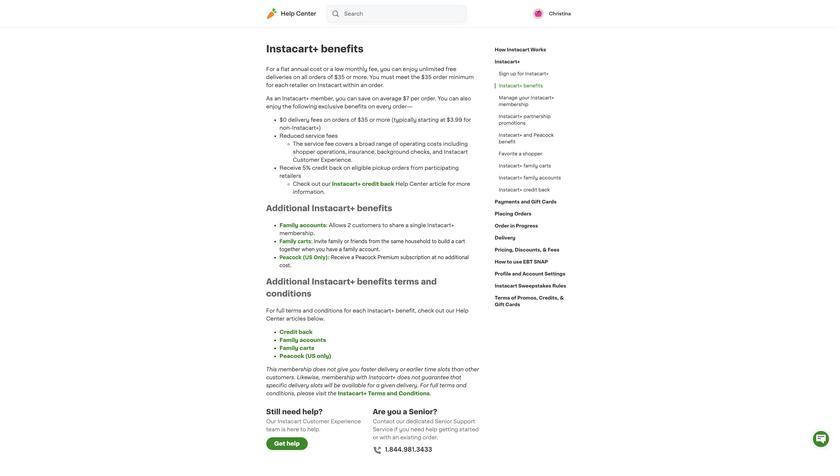 Task type: describe. For each thing, give the bounding box(es) containing it.
getting
[[439, 427, 458, 433]]

family up have
[[328, 239, 343, 245]]

a left 'flat'
[[276, 67, 279, 72]]

0 horizontal spatial slots
[[311, 383, 323, 389]]

account.
[[359, 247, 380, 253]]

instacart+ up 'flat'
[[266, 44, 319, 54]]

benefits inside additional instacart+ benefits terms and conditions
[[357, 278, 392, 286]]

cost
[[310, 67, 322, 72]]

0 vertical spatial (us
[[303, 255, 313, 261]]

a left cart
[[451, 239, 454, 245]]

the inside this membership does not give you faster delivery or earlier time slots than other customers. likewise, membership with instacart+ does not guarantee that specific delivery slots will be available for a given delivery. for full terms and conditions, please visit the
[[328, 391, 337, 397]]

instacart+ down the 'eligible'
[[332, 182, 361, 187]]

2 horizontal spatial can
[[449, 96, 459, 101]]

benefits inside as an instacart+ member, you can save on average $7 per order. you can also enjoy the following exclusive benefits on every order—
[[345, 104, 367, 109]]

or inside : invite family or friends from the same household to build a cart together when you have a family account.
[[344, 239, 349, 245]]

of inside terms of promos, credits, & gift cards
[[511, 296, 516, 301]]

payments
[[495, 200, 520, 205]]

0 horizontal spatial terms
[[368, 391, 386, 397]]

started
[[460, 427, 479, 433]]

you up contact
[[387, 409, 401, 416]]

conditions inside additional instacart+ benefits terms and conditions
[[266, 290, 312, 298]]

the inside : invite family or friends from the same household to build a cart together when you have a family account.
[[382, 239, 389, 245]]

0 vertical spatial service
[[305, 133, 325, 139]]

for for for full terms and conditions for each instacart+ benefit, check out our help center articles below.
[[266, 308, 275, 314]]

$35 inside $0 delivery fees on orders of $35 or more (typically starting at $3.99 for non-instacart+) reduced service fees the service fee covers a broad range of operating costs including shopper operations, insurance, background checks, and instacart customer experience.
[[358, 117, 368, 123]]

for right up
[[518, 72, 524, 76]]

0 horizontal spatial not
[[327, 367, 336, 373]]

to inside : allows 2 customers to share a single instacart+ membership.
[[382, 223, 388, 228]]

as
[[266, 96, 273, 101]]

1 horizontal spatial membership
[[322, 375, 355, 381]]

1 vertical spatial membership
[[278, 367, 312, 373]]

per
[[411, 96, 420, 101]]

instacart+ benefits inside "link"
[[499, 84, 543, 88]]

including
[[443, 141, 468, 147]]

center inside for full terms and conditions for each instacart+ benefit, check out our help center articles below.
[[266, 316, 285, 322]]

of down as an instacart+ member, you can save on average $7 per order. you can also enjoy the following exclusive benefits on every order—
[[351, 117, 356, 123]]

.
[[430, 391, 431, 397]]

average
[[380, 96, 402, 101]]

order. inside for a flat annual cost or a low monthly fee, you can enjoy unlimited free deliveries on all orders of $35 or more. you must meet the $35 order minimum for each retailer on instacart within an order.
[[368, 83, 384, 88]]

customer inside still need help? our instacart customer experience team is here to help.
[[303, 419, 329, 425]]

credits,
[[539, 296, 559, 301]]

customer inside $0 delivery fees on orders of $35 or more (typically starting at $3.99 for non-instacart+) reduced service fees the service fee covers a broad range of operating costs including shopper operations, insurance, background checks, and instacart customer experience.
[[293, 157, 320, 163]]

participating
[[425, 165, 459, 171]]

1 vertical spatial carts
[[298, 239, 311, 245]]

of up background
[[393, 141, 399, 147]]

3 family from the top
[[280, 338, 298, 343]]

and down given
[[387, 391, 398, 397]]

1 vertical spatial not
[[412, 375, 420, 381]]

a right have
[[339, 247, 342, 253]]

1 horizontal spatial shopper
[[523, 152, 542, 156]]

settings
[[545, 272, 566, 277]]

peacock down the together at bottom left
[[280, 255, 302, 261]]

service
[[373, 427, 393, 433]]

from inside receive 5% credit back on eligible pickup orders from participating retailers
[[411, 165, 423, 171]]

0 vertical spatial gift
[[531, 200, 541, 205]]

full inside this membership does not give you faster delivery or earlier time slots than other customers. likewise, membership with instacart+ does not guarantee that specific delivery slots will be available for a given delivery. for full terms and conditions, please visit the
[[430, 383, 438, 389]]

at inside $0 delivery fees on orders of $35 or more (typically starting at $3.99 for non-instacart+) reduced service fees the service fee covers a broad range of operating costs including shopper operations, insurance, background checks, and instacart customer experience.
[[440, 117, 446, 123]]

contact
[[373, 419, 395, 425]]

instacart+ link
[[495, 56, 520, 68]]

is
[[281, 427, 286, 433]]

subscription
[[401, 255, 430, 261]]

premium
[[378, 255, 399, 261]]

family down friends
[[343, 247, 358, 253]]

1 horizontal spatial fees
[[326, 133, 338, 139]]

back inside credit back family accounts family carts peacock (us only)
[[299, 330, 313, 335]]

placing orders link
[[495, 208, 532, 220]]

more inside "help center article for more information."
[[457, 182, 470, 187]]

more inside $0 delivery fees on orders of $35 or more (typically starting at $3.99 for non-instacart+) reduced service fees the service fee covers a broad range of operating costs including shopper operations, insurance, background checks, and instacart customer experience.
[[376, 117, 390, 123]]

how for how instacart works
[[495, 47, 506, 52]]

each inside for a flat annual cost or a low monthly fee, you can enjoy unlimited free deliveries on all orders of $35 or more. you must meet the $35 order minimum for each retailer on instacart within an order.
[[275, 83, 288, 88]]

out inside for full terms and conditions for each instacart+ benefit, check out our help center articles below.
[[436, 308, 445, 314]]

instacart+ partnership promotions
[[499, 114, 551, 126]]

single
[[410, 223, 426, 228]]

you inside this membership does not give you faster delivery or earlier time slots than other customers. likewise, membership with instacart+ does not guarantee that specific delivery slots will be available for a given delivery. for full terms and conditions, please visit the
[[350, 367, 360, 373]]

instacart+ inside : allows 2 customers to share a single instacart+ membership.
[[427, 223, 454, 228]]

1 vertical spatial delivery
[[378, 367, 399, 373]]

how instacart works link
[[495, 44, 546, 56]]

instacart+ inside instacart+ partnership promotions
[[499, 114, 523, 119]]

a inside 'receive a peacock premium subscription at no additional cost.'
[[351, 255, 354, 261]]

instacart+ up payments
[[499, 188, 523, 193]]

profile
[[495, 272, 511, 277]]

or inside this membership does not give you faster delivery or earlier time slots than other customers. likewise, membership with instacart+ does not guarantee that specific delivery slots will be available for a given delivery. for full terms and conditions, please visit the
[[400, 367, 405, 373]]

back down instacart+ family accounts link
[[539, 188, 550, 193]]

: allows 2 customers to share a single instacart+ membership.
[[280, 223, 454, 236]]

articles
[[286, 316, 306, 322]]

2 horizontal spatial credit
[[524, 188, 537, 193]]

together
[[280, 247, 300, 253]]

than
[[452, 367, 464, 373]]

each inside for full terms and conditions for each instacart+ benefit, check out our help center articles below.
[[353, 308, 366, 314]]

for inside this membership does not give you faster delivery or earlier time slots than other customers. likewise, membership with instacart+ does not guarantee that specific delivery slots will be available for a given delivery. for full terms and conditions, please visit the
[[367, 383, 375, 389]]

customers
[[352, 223, 381, 228]]

build
[[438, 239, 450, 245]]

range
[[376, 141, 392, 147]]

on right save
[[372, 96, 379, 101]]

a right favorite
[[519, 152, 522, 156]]

1 vertical spatial service
[[304, 141, 324, 147]]

back down pickup
[[380, 182, 394, 187]]

instacart inside for a flat annual cost or a low monthly fee, you can enjoy unlimited free deliveries on all orders of $35 or more. you must meet the $35 order minimum for each retailer on instacart within an order.
[[318, 83, 342, 88]]

have
[[326, 247, 338, 253]]

on inside receive 5% credit back on eligible pickup orders from participating retailers
[[344, 165, 350, 171]]

terms inside this membership does not give you faster delivery or earlier time slots than other customers. likewise, membership with instacart+ does not guarantee that specific delivery slots will be available for a given delivery. for full terms and conditions, please visit the
[[440, 383, 455, 389]]

same
[[391, 239, 404, 245]]

instacart+ inside instacart+ family carts link
[[499, 164, 523, 168]]

you inside as an instacart+ member, you can save on average $7 per order. you can also enjoy the following exclusive benefits on every order—
[[438, 96, 448, 101]]

instacart+ and peacock benefit link
[[495, 129, 571, 148]]

sign up for instacart+
[[499, 72, 549, 76]]

benefits up the 'low'
[[321, 44, 364, 54]]

2 horizontal spatial $35
[[421, 75, 432, 80]]

0 vertical spatial &
[[543, 248, 547, 253]]

peacock (us only):
[[280, 255, 330, 261]]

that
[[450, 375, 461, 381]]

senior?
[[409, 409, 437, 416]]

credit back family accounts family carts peacock (us only)
[[280, 330, 332, 359]]

instacart+ family accounts
[[499, 176, 561, 181]]

pickup
[[373, 165, 391, 171]]

1 vertical spatial does
[[397, 375, 410, 381]]

the
[[293, 141, 303, 147]]

help center link
[[266, 8, 316, 19]]

at inside 'receive a peacock premium subscription at no additional cost.'
[[432, 255, 437, 261]]

instacart+ inside 'instacart+ and peacock benefit'
[[499, 133, 523, 138]]

orders
[[515, 212, 532, 217]]

you right the if
[[399, 427, 409, 433]]

for inside for a flat annual cost or a low monthly fee, you can enjoy unlimited free deliveries on all orders of $35 or more. you must meet the $35 order minimum for each retailer on instacart within an order.
[[266, 83, 274, 88]]

4 family from the top
[[280, 346, 298, 351]]

conditions inside for full terms and conditions for each instacart+ benefit, check out our help center articles below.
[[314, 308, 343, 314]]

orders inside for a flat annual cost or a low monthly fee, you can enjoy unlimited free deliveries on all orders of $35 or more. you must meet the $35 order minimum for each retailer on instacart within an order.
[[309, 75, 326, 80]]

you inside for a flat annual cost or a low monthly fee, you can enjoy unlimited free deliveries on all orders of $35 or more. you must meet the $35 order minimum for each retailer on instacart within an order.
[[380, 67, 390, 72]]

benefit,
[[396, 308, 417, 314]]

if
[[394, 427, 398, 433]]

unlimited
[[419, 67, 444, 72]]

orders inside $0 delivery fees on orders of $35 or more (typically starting at $3.99 for non-instacart+) reduced service fees the service fee covers a broad range of operating costs including shopper operations, insurance, background checks, and instacart customer experience.
[[332, 117, 349, 123]]

instacart+ up sign
[[495, 60, 520, 64]]

peacock inside 'instacart+ and peacock benefit'
[[534, 133, 554, 138]]

instacart+ up allows on the left of the page
[[312, 205, 355, 213]]

check
[[293, 182, 310, 187]]

cards inside terms of promos, credits, & gift cards
[[506, 303, 520, 308]]

1 horizontal spatial credit
[[362, 182, 379, 187]]

additional for additional instacart+ benefits terms and conditions
[[266, 278, 310, 286]]

a inside this membership does not give you faster delivery or earlier time slots than other customers. likewise, membership with instacart+ does not guarantee that specific delivery slots will be available for a given delivery. for full terms and conditions, please visit the
[[376, 383, 380, 389]]

and inside additional instacart+ benefits terms and conditions
[[421, 278, 437, 286]]

up
[[510, 72, 516, 76]]

0 horizontal spatial out
[[312, 182, 321, 187]]

1 horizontal spatial instacart+ credit back link
[[495, 184, 554, 196]]

help for help center
[[281, 11, 295, 16]]

receive 5% credit back on eligible pickup orders from participating retailers
[[280, 165, 459, 179]]

benefits up customers
[[357, 205, 392, 213]]

or right cost
[[323, 67, 329, 72]]

receive for a
[[331, 255, 350, 261]]

for inside this membership does not give you faster delivery or earlier time slots than other customers. likewise, membership with instacart+ does not guarantee that specific delivery slots will be available for a given delivery. for full terms and conditions, please visit the
[[420, 383, 429, 389]]

time
[[425, 367, 436, 373]]

payments and gift cards link
[[495, 196, 557, 208]]

you inside as an instacart+ member, you can save on average $7 per order. you can also enjoy the following exclusive benefits on every order—
[[336, 96, 346, 101]]

retailer
[[290, 83, 308, 88]]

with for not
[[356, 375, 367, 381]]

credit inside receive 5% credit back on eligible pickup orders from participating retailers
[[312, 165, 328, 171]]

for full terms and conditions for each instacart+ benefit, check out our help center articles below.
[[266, 308, 469, 322]]

every
[[376, 104, 391, 109]]

help inside for full terms and conditions for each instacart+ benefit, check out our help center articles below.
[[456, 308, 469, 314]]

more.
[[353, 75, 368, 80]]

1 family carts link from the top
[[280, 239, 311, 245]]

order—
[[393, 104, 413, 109]]

center for help center article for more information.
[[410, 182, 428, 187]]

terms of promos, credits, & gift cards
[[495, 296, 564, 308]]

peacock inside 'receive a peacock premium subscription at no additional cost.'
[[356, 255, 376, 261]]

instacart+ down available
[[338, 391, 367, 397]]

insurance,
[[348, 149, 376, 155]]

or inside $0 delivery fees on orders of $35 or more (typically starting at $3.99 for non-instacart+) reduced service fees the service fee covers a broad range of operating costs including shopper operations, insurance, background checks, and instacart customer experience.
[[370, 117, 375, 123]]

$0 delivery fees on orders of $35 or more (typically starting at $3.99 for non-instacart+) reduced service fees the service fee covers a broad range of operating costs including shopper operations, insurance, background checks, and instacart customer experience.
[[280, 117, 471, 163]]

order. inside are you a senior? contact our dedicated senior support service if you need help getting started or with an existing order.
[[423, 435, 438, 441]]

and inside 'instacart+ and peacock benefit'
[[524, 133, 533, 138]]

family down instacart+ family carts at the top right of the page
[[524, 176, 538, 181]]

for for for a flat annual cost or a low monthly fee, you can enjoy unlimited free deliveries on all orders of $35 or more. you must meet the $35 order minimum for each retailer on instacart within an order.
[[266, 67, 275, 72]]

snap
[[534, 260, 548, 265]]

invite
[[314, 239, 327, 245]]

your
[[519, 96, 530, 100]]

share
[[389, 223, 404, 228]]

terms inside additional instacart+ benefits terms and conditions
[[394, 278, 419, 286]]

carts inside instacart+ family carts link
[[539, 164, 551, 168]]

will
[[324, 383, 333, 389]]

5%
[[303, 165, 311, 171]]

0 horizontal spatial can
[[347, 96, 357, 101]]

enjoy inside for a flat annual cost or a low monthly fee, you can enjoy unlimited free deliveries on all orders of $35 or more. you must meet the $35 order minimum for each retailer on instacart within an order.
[[403, 67, 418, 72]]

customers.
[[266, 375, 296, 381]]

the inside for a flat annual cost or a low monthly fee, you can enjoy unlimited free deliveries on all orders of $35 or more. you must meet the $35 order minimum for each retailer on instacart within an order.
[[411, 75, 420, 80]]

from inside : invite family or friends from the same household to build a cart together when you have a family account.
[[369, 239, 380, 245]]

annual
[[291, 67, 309, 72]]

shopper inside $0 delivery fees on orders of $35 or more (typically starting at $3.99 for non-instacart+) reduced service fees the service fee covers a broad range of operating costs including shopper operations, insurance, background checks, and instacart customer experience.
[[293, 149, 315, 155]]

additional
[[445, 255, 469, 261]]

starting
[[418, 117, 439, 123]]

help for help center article for more information.
[[396, 182, 408, 187]]

dedicated
[[406, 419, 434, 425]]

check out our instacart+ credit back
[[293, 182, 394, 187]]

of inside for a flat annual cost or a low monthly fee, you can enjoy unlimited free deliveries on all orders of $35 or more. you must meet the $35 order minimum for each retailer on instacart within an order.
[[328, 75, 333, 80]]

promotions
[[499, 121, 526, 126]]

0 vertical spatial instacart+ benefits
[[266, 44, 364, 54]]

family up instacart+ family accounts
[[524, 164, 538, 168]]

center for help center
[[296, 11, 316, 16]]

conditions
[[399, 391, 430, 397]]

only):
[[314, 255, 330, 261]]

christina
[[549, 11, 571, 16]]

allows
[[329, 223, 346, 228]]

order
[[433, 75, 448, 80]]

get help
[[274, 442, 300, 447]]

for inside "help center article for more information."
[[448, 182, 455, 187]]

instacart+ family carts
[[499, 164, 551, 168]]

instacart inside how instacart works link
[[507, 47, 530, 52]]

terms inside for full terms and conditions for each instacart+ benefit, check out our help center articles below.
[[286, 308, 302, 314]]

profile and account settings link
[[495, 268, 566, 280]]

a left the 'low'
[[330, 67, 333, 72]]

to left the use
[[507, 260, 512, 265]]

need inside are you a senior? contact our dedicated senior support service if you need help getting started or with an existing order.
[[411, 427, 424, 433]]

still need help? our instacart customer experience team is here to help.
[[266, 409, 361, 433]]



Task type: vqa. For each thing, say whether or not it's contained in the screenshot.
8-
no



Task type: locate. For each thing, give the bounding box(es) containing it.
1 horizontal spatial an
[[361, 83, 367, 88]]

christina link
[[533, 8, 571, 19]]

1 horizontal spatial cards
[[542, 200, 557, 205]]

Search search field
[[344, 6, 466, 22]]

peacock
[[534, 133, 554, 138], [280, 255, 302, 261], [356, 255, 376, 261], [280, 354, 304, 359]]

0 vertical spatial enjoy
[[403, 67, 418, 72]]

please
[[297, 391, 315, 397]]

additional down cost.
[[266, 278, 310, 286]]

a up insurance,
[[355, 141, 358, 147]]

instacart+ up the instacart+ benefits "link"
[[525, 72, 549, 76]]

0 vertical spatial at
[[440, 117, 446, 123]]

instacart inside still need help? our instacart customer experience team is here to help.
[[278, 419, 301, 425]]

or up within
[[346, 75, 352, 80]]

1 vertical spatial orders
[[332, 117, 349, 123]]

0 vertical spatial full
[[276, 308, 285, 314]]

1 vertical spatial you
[[438, 96, 448, 101]]

help
[[426, 427, 437, 433], [287, 442, 300, 447]]

works
[[531, 47, 546, 52]]

and down the use
[[512, 272, 522, 277]]

each down deliveries on the left top of the page
[[275, 83, 288, 88]]

instacart+ inside sign up for instacart+ link
[[525, 72, 549, 76]]

and inside profile and account settings link
[[512, 272, 522, 277]]

member,
[[311, 96, 334, 101]]

instacart inside instacart sweepstakes rules link
[[495, 284, 517, 289]]

favorite
[[499, 152, 518, 156]]

manage your instacart+ membership link
[[495, 92, 571, 111]]

1 vertical spatial our
[[446, 308, 455, 314]]

$3.99
[[447, 117, 462, 123]]

0 vertical spatial receive
[[280, 165, 301, 171]]

full
[[276, 308, 285, 314], [430, 383, 438, 389]]

each
[[275, 83, 288, 88], [353, 308, 366, 314]]

retailers
[[280, 173, 301, 179]]

: left the invite
[[311, 239, 313, 245]]

and inside payments and gift cards link
[[521, 200, 530, 205]]

for right article
[[448, 182, 455, 187]]

an right as
[[274, 96, 281, 101]]

0 vertical spatial order.
[[368, 83, 384, 88]]

instacart+ down favorite
[[499, 164, 523, 168]]

1 vertical spatial cards
[[506, 303, 520, 308]]

are you a senior? contact our dedicated senior support service if you need help getting started or with an existing order.
[[373, 409, 479, 441]]

customer up 5%
[[293, 157, 320, 163]]

1 vertical spatial slots
[[311, 383, 323, 389]]

gift inside terms of promos, credits, & gift cards
[[495, 303, 504, 308]]

enjoy up meet
[[403, 67, 418, 72]]

0 vertical spatial with
[[356, 375, 367, 381]]

:
[[326, 223, 328, 228], [311, 239, 313, 245]]

0 horizontal spatial $35
[[334, 75, 345, 80]]

for right $3.99
[[464, 117, 471, 123]]

receive up retailers
[[280, 165, 301, 171]]

and inside this membership does not give you faster delivery or earlier time slots than other customers. likewise, membership with instacart+ does not guarantee that specific delivery slots will be available for a given delivery. for full terms and conditions, please visit the
[[456, 383, 467, 389]]

orders inside receive 5% credit back on eligible pickup orders from participating retailers
[[392, 165, 409, 171]]

2 family carts link from the top
[[280, 346, 314, 351]]

slots up visit
[[311, 383, 323, 389]]

1 horizontal spatial receive
[[331, 255, 350, 261]]

other
[[465, 367, 479, 373]]

and inside for full terms and conditions for each instacart+ benefit, check out our help center articles below.
[[303, 308, 313, 314]]

0 horizontal spatial orders
[[309, 75, 326, 80]]

order. inside as an instacart+ member, you can save on average $7 per order. you can also enjoy the following exclusive benefits on every order—
[[421, 96, 437, 101]]

back down 'articles'
[[299, 330, 313, 335]]

our inside for full terms and conditions for each instacart+ benefit, check out our help center articles below.
[[446, 308, 455, 314]]

on left 'all'
[[293, 75, 300, 80]]

benefits inside "link"
[[524, 84, 543, 88]]

accounts inside instacart+ family accounts link
[[539, 176, 561, 181]]

(us down when
[[303, 255, 313, 261]]

receive inside 'receive a peacock premium subscription at no additional cost.'
[[331, 255, 350, 261]]

an inside as an instacart+ member, you can save on average $7 per order. you can also enjoy the following exclusive benefits on every order—
[[274, 96, 281, 101]]

the
[[411, 75, 420, 80], [283, 104, 291, 109], [382, 239, 389, 245], [328, 391, 337, 397]]

at left $3.99
[[440, 117, 446, 123]]

service left fee
[[304, 141, 324, 147]]

how for how to use ebt snap
[[495, 260, 506, 265]]

instacart+ benefits up cost
[[266, 44, 364, 54]]

on down save
[[368, 104, 375, 109]]

instacart up here
[[278, 419, 301, 425]]

0 vertical spatial our
[[322, 182, 331, 187]]

: inside : invite family or friends from the same household to build a cart together when you have a family account.
[[311, 239, 313, 245]]

1 vertical spatial :
[[311, 239, 313, 245]]

1 horizontal spatial orders
[[332, 117, 349, 123]]

for inside for full terms and conditions for each instacart+ benefit, check out our help center articles below.
[[344, 308, 352, 314]]

a inside : allows 2 customers to share a single instacart+ membership.
[[406, 223, 409, 228]]

back inside receive 5% credit back on eligible pickup orders from participating retailers
[[329, 165, 342, 171]]

0 vertical spatial delivery
[[288, 117, 310, 123]]

1 horizontal spatial from
[[411, 165, 423, 171]]

instacart+ up following
[[282, 96, 309, 101]]

2 additional from the top
[[266, 278, 310, 286]]

2 vertical spatial for
[[420, 383, 429, 389]]

0 horizontal spatial center
[[266, 316, 285, 322]]

delivery up please
[[288, 383, 309, 389]]

not left 'give'
[[327, 367, 336, 373]]

back
[[329, 165, 342, 171], [380, 182, 394, 187], [539, 188, 550, 193], [299, 330, 313, 335]]

: for family carts
[[311, 239, 313, 245]]

help center article for more information.
[[293, 182, 470, 195]]

additional up family accounts on the left
[[266, 205, 310, 213]]

1 vertical spatial credit
[[362, 182, 379, 187]]

1 vertical spatial with
[[380, 435, 391, 441]]

1 vertical spatial (us
[[305, 354, 316, 359]]

no
[[438, 255, 444, 261]]

progress
[[516, 224, 538, 229]]

1 vertical spatial family accounts link
[[280, 338, 326, 343]]

instacart+ and peacock benefit
[[499, 133, 554, 144]]

instacart+ credit back link up payments and gift cards
[[495, 184, 554, 196]]

additional inside additional instacart+ benefits terms and conditions
[[266, 278, 310, 286]]

1 horizontal spatial :
[[326, 223, 328, 228]]

2 horizontal spatial center
[[410, 182, 428, 187]]

accounts inside credit back family accounts family carts peacock (us only)
[[300, 338, 326, 343]]

instacart+ up build
[[427, 223, 454, 228]]

credit back link
[[280, 330, 313, 335]]

$7
[[403, 96, 409, 101]]

benefits down 'receive a peacock premium subscription at no additional cost.'
[[357, 278, 392, 286]]

0 vertical spatial you
[[370, 75, 380, 80]]

0 horizontal spatial membership
[[278, 367, 312, 373]]

instacart+ down only):
[[312, 278, 355, 286]]

this membership does not give you faster delivery or earlier time slots than other customers. likewise, membership with instacart+ does not guarantee that specific delivery slots will be available for a given delivery. for full terms and conditions, please visit the
[[266, 367, 479, 397]]

1 horizontal spatial our
[[396, 419, 405, 425]]

0 vertical spatial for
[[266, 67, 275, 72]]

1 horizontal spatial terms
[[394, 278, 419, 286]]

an
[[361, 83, 367, 88], [274, 96, 281, 101], [392, 435, 399, 441]]

membership inside manage your instacart+ membership
[[499, 102, 529, 107]]

an inside are you a senior? contact our dedicated senior support service if you need help getting started or with an existing order.
[[392, 435, 399, 441]]

enjoy inside as an instacart+ member, you can save on average $7 per order. you can also enjoy the following exclusive benefits on every order—
[[266, 104, 281, 109]]

1 horizontal spatial terms
[[495, 296, 510, 301]]

terms inside terms of promos, credits, & gift cards
[[495, 296, 510, 301]]

following
[[293, 104, 317, 109]]

instacart+ inside this membership does not give you faster delivery or earlier time slots than other customers. likewise, membership with instacart+ does not guarantee that specific delivery slots will be available for a given delivery. for full terms and conditions, please visit the
[[369, 375, 396, 381]]

more down the every
[[376, 117, 390, 123]]

1 vertical spatial instacart+ benefits
[[499, 84, 543, 88]]

credit right 5%
[[312, 165, 328, 171]]

to left build
[[432, 239, 437, 245]]

1 horizontal spatial at
[[440, 117, 446, 123]]

to inside still need help? our instacart customer experience team is here to help.
[[301, 427, 306, 433]]

0 horizontal spatial instacart+ credit back link
[[332, 182, 394, 187]]

1 vertical spatial more
[[457, 182, 470, 187]]

1 horizontal spatial $35
[[358, 117, 368, 123]]

(us left only)
[[305, 354, 316, 359]]

can left save
[[347, 96, 357, 101]]

delivery.
[[397, 383, 419, 389]]

2 horizontal spatial terms
[[440, 383, 455, 389]]

2 vertical spatial orders
[[392, 165, 409, 171]]

enjoy down as
[[266, 104, 281, 109]]

help
[[281, 11, 295, 16], [396, 182, 408, 187], [456, 308, 469, 314]]

1 vertical spatial fees
[[326, 133, 338, 139]]

background
[[377, 149, 409, 155]]

0 vertical spatial additional
[[266, 205, 310, 213]]

carts up peacock (us only) link
[[300, 346, 314, 351]]

instacart+ inside for full terms and conditions for each instacart+ benefit, check out our help center articles below.
[[367, 308, 394, 314]]

terms down given
[[368, 391, 386, 397]]

operating
[[400, 141, 426, 147]]

help inside button
[[287, 442, 300, 447]]

center
[[296, 11, 316, 16], [410, 182, 428, 187], [266, 316, 285, 322]]

conditions up below.
[[314, 308, 343, 314]]

0 horizontal spatial receive
[[280, 165, 301, 171]]

for inside $0 delivery fees on orders of $35 or more (typically starting at $3.99 for non-instacart+) reduced service fees the service fee covers a broad range of operating costs including shopper operations, insurance, background checks, and instacart customer experience.
[[464, 117, 471, 123]]

with down faster
[[356, 375, 367, 381]]

conditions up 'articles'
[[266, 290, 312, 298]]

additional for additional instacart+ benefits
[[266, 205, 310, 213]]

you down order
[[438, 96, 448, 101]]

receive down have
[[331, 255, 350, 261]]

1 vertical spatial for
[[266, 308, 275, 314]]

visit
[[316, 391, 327, 397]]

manage your instacart+ membership
[[499, 96, 554, 107]]

2 vertical spatial credit
[[524, 188, 537, 193]]

membership down manage
[[499, 102, 529, 107]]

0 horizontal spatial with
[[356, 375, 367, 381]]

2 family from the top
[[280, 239, 297, 245]]

2 family accounts link from the top
[[280, 338, 326, 343]]

an down more.
[[361, 83, 367, 88]]

or left friends
[[344, 239, 349, 245]]

out right check
[[436, 308, 445, 314]]

2 vertical spatial carts
[[300, 346, 314, 351]]

household
[[405, 239, 431, 245]]

0 horizontal spatial does
[[313, 367, 326, 373]]

instacart down profile
[[495, 284, 517, 289]]

1 vertical spatial accounts
[[300, 223, 326, 228]]

fee,
[[369, 67, 379, 72]]

you inside for a flat annual cost or a low monthly fee, you can enjoy unlimited free deliveries on all orders of $35 or more. you must meet the $35 order minimum for each retailer on instacart within an order.
[[370, 75, 380, 80]]

and down that
[[456, 383, 467, 389]]

0 vertical spatial does
[[313, 367, 326, 373]]

order in progress
[[495, 224, 538, 229]]

flat
[[281, 67, 290, 72]]

0 vertical spatial terms
[[394, 278, 419, 286]]

1 vertical spatial receive
[[331, 255, 350, 261]]

a inside are you a senior? contact our dedicated senior support service if you need help getting started or with an existing order.
[[403, 409, 407, 416]]

instacart image
[[266, 8, 277, 19]]

instacart+ inside additional instacart+ benefits terms and conditions
[[312, 278, 355, 286]]

1 vertical spatial help
[[287, 442, 300, 447]]

1 additional from the top
[[266, 205, 310, 213]]

0 vertical spatial accounts
[[539, 176, 561, 181]]

full inside for full terms and conditions for each instacart+ benefit, check out our help center articles below.
[[276, 308, 285, 314]]

orders down cost
[[309, 75, 326, 80]]

also
[[460, 96, 471, 101]]

0 vertical spatial membership
[[499, 102, 529, 107]]

checks,
[[411, 149, 431, 155]]

0 vertical spatial not
[[327, 367, 336, 373]]

0 horizontal spatial :
[[311, 239, 313, 245]]

: for family accounts
[[326, 223, 328, 228]]

$35 down as an instacart+ member, you can save on average $7 per order. you can also enjoy the following exclusive benefits on every order—
[[358, 117, 368, 123]]

or down as an instacart+ member, you can save on average $7 per order. you can also enjoy the following exclusive benefits on every order—
[[370, 117, 375, 123]]

sweepstakes
[[519, 284, 551, 289]]

slots
[[438, 367, 450, 373], [311, 383, 323, 389]]

rules
[[553, 284, 566, 289]]

how instacart works
[[495, 47, 546, 52]]

0 horizontal spatial help
[[281, 11, 295, 16]]

1 vertical spatial terms
[[286, 308, 302, 314]]

customer up the help.
[[303, 419, 329, 425]]

can up meet
[[392, 67, 402, 72]]

you inside : invite family or friends from the same household to build a cart together when you have a family account.
[[316, 247, 325, 253]]

1 horizontal spatial each
[[353, 308, 366, 314]]

on inside $0 delivery fees on orders of $35 or more (typically starting at $3.99 for non-instacart+) reduced service fees the service fee covers a broad range of operating costs including shopper operations, insurance, background checks, and instacart customer experience.
[[324, 117, 331, 123]]

the right meet
[[411, 75, 420, 80]]

of up the member,
[[328, 75, 333, 80]]

peacock inside credit back family accounts family carts peacock (us only)
[[280, 354, 304, 359]]

slots up guarantee
[[438, 367, 450, 373]]

team
[[266, 427, 280, 433]]

1 vertical spatial center
[[410, 182, 428, 187]]

help right get
[[287, 442, 300, 447]]

family accounts link up membership.
[[280, 223, 326, 228]]

need down the dedicated
[[411, 427, 424, 433]]

1 vertical spatial order.
[[421, 96, 437, 101]]

instacart+ left benefit,
[[367, 308, 394, 314]]

need
[[282, 409, 301, 416], [411, 427, 424, 433]]

order in progress link
[[495, 220, 538, 232]]

0 horizontal spatial fees
[[311, 117, 323, 123]]

1 vertical spatial terms
[[368, 391, 386, 397]]

with inside are you a senior? contact our dedicated senior support service if you need help getting started or with an existing order.
[[380, 435, 391, 441]]

likewise,
[[297, 375, 320, 381]]

or left earlier
[[400, 367, 405, 373]]

on down exclusive
[[324, 117, 331, 123]]

credit
[[280, 330, 298, 335]]

our up information.
[[322, 182, 331, 187]]

accounts down instacart+ family carts at the top right of the page
[[539, 176, 561, 181]]

our right check
[[446, 308, 455, 314]]

monthly
[[345, 67, 368, 72]]

1 family accounts link from the top
[[280, 223, 326, 228]]

can inside for a flat annual cost or a low monthly fee, you can enjoy unlimited free deliveries on all orders of $35 or more. you must meet the $35 order minimum for each retailer on instacart within an order.
[[392, 67, 402, 72]]

gift
[[531, 200, 541, 205], [495, 303, 504, 308]]

0 horizontal spatial our
[[322, 182, 331, 187]]

instacart+ inside the instacart+ benefits "link"
[[499, 84, 523, 88]]

help inside help center link
[[281, 11, 295, 16]]

family carts link down membership.
[[280, 239, 311, 245]]

1 horizontal spatial not
[[412, 375, 420, 381]]

0 vertical spatial center
[[296, 11, 316, 16]]

center inside "help center article for more information."
[[410, 182, 428, 187]]

instacart+ partnership promotions link
[[495, 111, 571, 129]]

or
[[323, 67, 329, 72], [346, 75, 352, 80], [370, 117, 375, 123], [344, 239, 349, 245], [400, 367, 405, 373], [373, 435, 378, 441]]

delivery inside $0 delivery fees on orders of $35 or more (typically starting at $3.99 for non-instacart+) reduced service fees the service fee covers a broad range of operating costs including shopper operations, insurance, background checks, and instacart customer experience.
[[288, 117, 310, 123]]

enjoy
[[403, 67, 418, 72], [266, 104, 281, 109]]

1 vertical spatial out
[[436, 308, 445, 314]]

fees
[[311, 117, 323, 123], [326, 133, 338, 139]]

1 horizontal spatial out
[[436, 308, 445, 314]]

instacart+ benefits down sign up for instacart+ link
[[499, 84, 543, 88]]

the down will
[[328, 391, 337, 397]]

a up the dedicated
[[403, 409, 407, 416]]

delivery up given
[[378, 367, 399, 373]]

1.844.981.3433
[[385, 448, 432, 454]]

0 horizontal spatial terms
[[286, 308, 302, 314]]

accounts up membership.
[[300, 223, 326, 228]]

1 horizontal spatial instacart+ benefits
[[499, 84, 543, 88]]

need inside still need help? our instacart customer experience team is here to help.
[[282, 409, 301, 416]]

to inside : invite family or friends from the same household to build a cart together when you have a family account.
[[432, 239, 437, 245]]

costs
[[427, 141, 442, 147]]

(us
[[303, 255, 313, 261], [305, 354, 316, 359]]

for
[[518, 72, 524, 76], [266, 83, 274, 88], [464, 117, 471, 123], [448, 182, 455, 187], [344, 308, 352, 314], [367, 383, 375, 389]]

0 vertical spatial each
[[275, 83, 288, 88]]

out up information.
[[312, 182, 321, 187]]

instacart+ inside instacart+ family accounts link
[[499, 176, 523, 181]]

1 vertical spatial each
[[353, 308, 366, 314]]

an inside for a flat annual cost or a low monthly fee, you can enjoy unlimited free deliveries on all orders of $35 or more. you must meet the $35 order minimum for each retailer on instacart within an order.
[[361, 83, 367, 88]]

delivery
[[495, 236, 516, 241]]

peacock (us only): link
[[280, 255, 330, 261]]

carts up instacart+ family accounts link
[[539, 164, 551, 168]]

to
[[382, 223, 388, 228], [432, 239, 437, 245], [507, 260, 512, 265], [301, 427, 306, 433]]

within
[[343, 83, 359, 88]]

and up below.
[[303, 308, 313, 314]]

a inside $0 delivery fees on orders of $35 or more (typically starting at $3.99 for non-instacart+) reduced service fees the service fee covers a broad range of operating costs including shopper operations, insurance, background checks, and instacart customer experience.
[[355, 141, 358, 147]]

& inside terms of promos, credits, & gift cards
[[560, 296, 564, 301]]

0 horizontal spatial conditions
[[266, 290, 312, 298]]

membership up likewise,
[[278, 367, 312, 373]]

placing
[[495, 212, 513, 217]]

how up instacart+ link
[[495, 47, 506, 52]]

user avatar image
[[533, 8, 544, 19]]

our up the if
[[396, 419, 405, 425]]

2 horizontal spatial help
[[456, 308, 469, 314]]

delivery
[[288, 117, 310, 123], [378, 367, 399, 373], [288, 383, 309, 389]]

1 how from the top
[[495, 47, 506, 52]]

1.844.981.3433 link
[[385, 446, 432, 455]]

or inside are you a senior? contact our dedicated senior support service if you need help getting started or with an existing order.
[[373, 435, 378, 441]]

2 how from the top
[[495, 260, 506, 265]]

for inside for a flat annual cost or a low monthly fee, you can enjoy unlimited free deliveries on all orders of $35 or more. you must meet the $35 order minimum for each retailer on instacart within an order.
[[266, 67, 275, 72]]

1 vertical spatial conditions
[[314, 308, 343, 314]]

here
[[287, 427, 299, 433]]

1 horizontal spatial with
[[380, 435, 391, 441]]

receive a peacock premium subscription at no additional cost.
[[280, 255, 469, 269]]

0 horizontal spatial at
[[432, 255, 437, 261]]

2 vertical spatial accounts
[[300, 338, 326, 343]]

how
[[495, 47, 506, 52], [495, 260, 506, 265]]

you down the fee,
[[370, 75, 380, 80]]

2 vertical spatial our
[[396, 419, 405, 425]]

carts inside credit back family accounts family carts peacock (us only)
[[300, 346, 314, 351]]

with inside this membership does not give you faster delivery or earlier time slots than other customers. likewise, membership with instacart+ does not guarantee that specific delivery slots will be available for a given delivery. for full terms and conditions, please visit the
[[356, 375, 367, 381]]

1 horizontal spatial conditions
[[314, 308, 343, 314]]

reduced
[[280, 133, 304, 139]]

0 horizontal spatial more
[[376, 117, 390, 123]]

and down instacart+ credit back
[[521, 200, 530, 205]]

from up account.
[[369, 239, 380, 245]]

help inside are you a senior? contact our dedicated senior support service if you need help getting started or with an existing order.
[[426, 427, 437, 433]]

save
[[358, 96, 371, 101]]

and inside $0 delivery fees on orders of $35 or more (typically starting at $3.99 for non-instacart+) reduced service fees the service fee covers a broad range of operating costs including shopper operations, insurance, background checks, and instacart customer experience.
[[433, 149, 443, 155]]

need up here
[[282, 409, 301, 416]]

cart
[[456, 239, 465, 245]]

credit down receive 5% credit back on eligible pickup orders from participating retailers
[[362, 182, 379, 187]]

with for senior?
[[380, 435, 391, 441]]

0 horizontal spatial cards
[[506, 303, 520, 308]]

0 vertical spatial how
[[495, 47, 506, 52]]

conditions,
[[266, 391, 296, 397]]

help down the dedicated
[[426, 427, 437, 433]]

for inside for full terms and conditions for each instacart+ benefit, check out our help center articles below.
[[266, 308, 275, 314]]

the inside as an instacart+ member, you can save on average $7 per order. you can also enjoy the following exclusive benefits on every order—
[[283, 104, 291, 109]]

are
[[373, 409, 386, 416]]

for down deliveries on the left top of the page
[[266, 83, 274, 88]]

operations,
[[317, 149, 347, 155]]

information.
[[293, 190, 325, 195]]

on right retailer
[[310, 83, 316, 88]]

peacock down the instacart+ partnership promotions link
[[534, 133, 554, 138]]

2 vertical spatial delivery
[[288, 383, 309, 389]]

delivery link
[[495, 232, 516, 244]]

get help button
[[266, 438, 308, 451]]

instacart+ benefits
[[266, 44, 364, 54], [499, 84, 543, 88]]

1 family from the top
[[280, 223, 298, 228]]

receive for 5%
[[280, 165, 301, 171]]

use
[[513, 260, 522, 265]]

1 horizontal spatial enjoy
[[403, 67, 418, 72]]

instacart+ inside as an instacart+ member, you can save on average $7 per order. you can also enjoy the following exclusive benefits on every order—
[[282, 96, 309, 101]]

0 vertical spatial family accounts link
[[280, 223, 326, 228]]

can left "also"
[[449, 96, 459, 101]]

of
[[328, 75, 333, 80], [351, 117, 356, 123], [393, 141, 399, 147], [511, 296, 516, 301]]

(us inside credit back family accounts family carts peacock (us only)
[[305, 354, 316, 359]]

0 vertical spatial slots
[[438, 367, 450, 373]]



